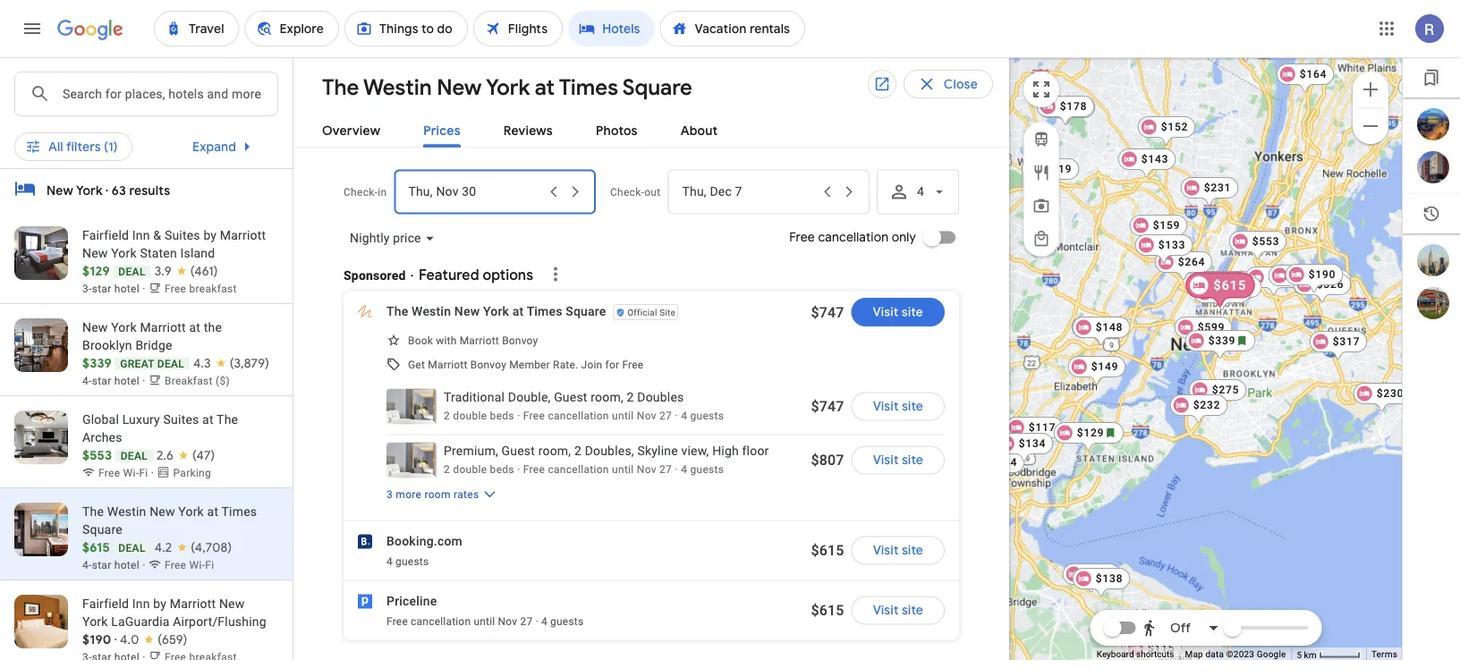 Task type: describe. For each thing, give the bounding box(es) containing it.
york · 63
[[76, 183, 126, 199]]

1 horizontal spatial 4 button
[[877, 170, 959, 214]]

priceline free cancellation until nov 27 · 4 guests
[[387, 594, 584, 628]]

hotel · for 4.3
[[114, 375, 146, 388]]

$317 link
[[1310, 331, 1368, 362]]

recently viewed image
[[1423, 205, 1441, 223]]

$149
[[1092, 361, 1119, 373]]

offers
[[216, 78, 251, 94]]

expand button
[[171, 125, 279, 168]]

cancellation left only
[[818, 230, 889, 246]]

out
[[645, 186, 661, 198]]

all filters (1) button for the westin new york at times square heading
[[14, 125, 132, 168]]

terms link
[[1372, 649, 1398, 660]]

the westin new york at times square heading
[[308, 72, 693, 102]]

$807
[[811, 452, 845, 469]]

nightly price
[[350, 231, 421, 245]]

$175
[[359, 78, 385, 94]]

global
[[82, 412, 119, 427]]

$152
[[1161, 121, 1189, 133]]

$178
[[1060, 100, 1088, 113]]

under
[[319, 78, 356, 94]]

0 vertical spatial wi-
[[123, 467, 139, 480]]

· inside sponsored · featured options
[[410, 268, 414, 283]]

special offers button
[[139, 72, 282, 100]]

$149 link
[[1068, 356, 1126, 387]]

deal inside global luxury suites at the arches $553 deal
[[121, 450, 148, 462]]

$152 link
[[1138, 116, 1196, 147]]

great
[[120, 358, 154, 370]]

$249
[[1269, 271, 1296, 284]]

1 vertical spatial fi
[[205, 559, 214, 572]]

marriott right "with"
[[460, 334, 499, 347]]

4-star hotel · for 4.3
[[82, 375, 149, 388]]

by inside fairfield inn by marriott new york laguardia airport/flushing $190 ·
[[153, 597, 167, 611]]

global luxury suites at the arches $553 deal
[[82, 412, 238, 463]]

$497
[[1216, 277, 1243, 289]]

2 filters from the top
[[66, 139, 101, 155]]

$294 link
[[1271, 266, 1328, 296]]

$143
[[1142, 153, 1169, 166]]

$190 inside $190 link
[[1309, 268, 1336, 281]]

westin inside heading
[[363, 74, 432, 101]]

recently viewed element
[[1403, 194, 1461, 234]]

get marriott bonvoy member rate. join for free
[[408, 358, 644, 371]]

$119 link
[[1022, 158, 1080, 189]]

1 horizontal spatial $134 link
[[1294, 272, 1352, 303]]

new inside new york marriott at the brooklyn bridge $339 great deal
[[82, 320, 108, 335]]

3.9
[[155, 263, 172, 279]]

cancellation inside premium, guest room, 2 doubles, skyline view, high floor 2 double beds · free cancellation until nov 27 · 4 guests
[[548, 464, 609, 476]]

2 left doubles
[[627, 390, 634, 405]]

1 vertical spatial bonvoy
[[471, 358, 507, 371]]

$115 link
[[1125, 638, 1182, 661]]

the westin new york at times square inside heading
[[322, 74, 693, 101]]

$339 inside map region
[[1209, 335, 1236, 347]]

· inside fairfield inn by marriott new york laguardia airport/flushing $190 ·
[[114, 632, 117, 648]]

0 vertical spatial bonvoy
[[502, 334, 538, 347]]

property type button
[[794, 72, 938, 100]]

nightly
[[350, 231, 390, 245]]

star for (461)
[[92, 283, 111, 295]]

· inside priceline free cancellation until nov 27 · 4 guests
[[536, 616, 539, 628]]

check- for out
[[610, 186, 645, 198]]

free cancellation only
[[790, 230, 916, 246]]

3.9 out of 5 stars from 461 reviews image
[[155, 262, 218, 280]]

$298 link
[[1293, 273, 1351, 303]]

york inside "fairfield inn & suites by marriott new york staten island $129 deal"
[[111, 246, 137, 260]]

free inside priceline free cancellation until nov 27 · 4 guests
[[387, 616, 408, 628]]

4- inside button
[[535, 78, 549, 94]]

why this ad? image
[[545, 264, 567, 285]]

$666 link
[[1195, 273, 1252, 303]]

until inside premium, guest room, 2 doubles, skyline view, high floor 2 double beds · free cancellation until nov 27 · 4 guests
[[612, 464, 634, 476]]

keyboard shortcuts
[[1097, 649, 1175, 660]]

off
[[1171, 620, 1191, 636]]

$264 link
[[1155, 251, 1213, 282]]

$257
[[1292, 269, 1319, 282]]

4 inside the booking.com 4 guests
[[387, 556, 393, 568]]

free inside premium, guest room, 2 doubles, skyline view, high floor 2 double beds · free cancellation until nov 27 · 4 guests
[[523, 464, 545, 476]]

1 vertical spatial the westin new york at times square
[[387, 304, 606, 319]]

$231
[[1204, 182, 1232, 194]]

westin inside the westin new york at times square $615 deal
[[107, 504, 146, 519]]

2 left doubles,
[[574, 444, 582, 459]]

$290
[[1317, 274, 1344, 286]]

nightly price button
[[336, 217, 450, 260]]

$599
[[1198, 321, 1225, 334]]

map
[[1185, 649, 1204, 660]]

0 vertical spatial 4 button
[[745, 14, 827, 57]]

27 inside traditional double, guest room, 2 doubles 2 double beds · free cancellation until nov 27 · 4 guests
[[660, 410, 672, 422]]

$317
[[1333, 336, 1361, 348]]

2 all from the top
[[48, 139, 63, 155]]

new inside the westin new york at times square $615 deal
[[150, 504, 175, 519]]

premium,
[[444, 444, 498, 459]]

at down options
[[513, 304, 524, 319]]

$119
[[1045, 163, 1072, 175]]

view larger map image
[[1031, 79, 1053, 100]]

get
[[408, 358, 425, 371]]

2 $747 from the top
[[811, 398, 845, 415]]

$164 link
[[1277, 64, 1335, 94]]

4 inside traditional double, guest room, 2 doubles 2 double beds · free cancellation until nov 27 · 4 guests
[[681, 410, 688, 422]]

zoom out map image
[[1360, 115, 1382, 137]]

$154 link
[[967, 452, 1025, 482]]

keyboard shortcuts button
[[1097, 649, 1175, 661]]

visit for fifth the visit site button
[[873, 603, 899, 619]]

main menu image
[[21, 18, 43, 39]]

marriott inside "fairfield inn & suites by marriott new york staten island $129 deal"
[[220, 228, 266, 243]]

2 visit site button from the top
[[852, 392, 945, 421]]

0 vertical spatial $134
[[1317, 277, 1344, 289]]

$553 link
[[1229, 231, 1287, 261]]

$138 link
[[1073, 568, 1131, 599]]

nov inside priceline free cancellation until nov 27 · 4 guests
[[498, 616, 518, 628]]

$294
[[1294, 270, 1321, 283]]

laguardia
[[111, 614, 170, 629]]

1 vertical spatial westin
[[412, 304, 451, 319]]

$626 link
[[1194, 282, 1251, 312]]

new inside fairfield inn by marriott new york laguardia airport/flushing $190 ·
[[219, 597, 245, 611]]

arches
[[82, 430, 122, 445]]

4.2
[[155, 540, 172, 556]]

the inside heading
[[322, 74, 359, 101]]

4 site from the top
[[902, 543, 924, 559]]

new york · 63 results
[[47, 183, 170, 199]]

double inside premium, guest room, 2 doubles, skyline view, high floor 2 double beds · free cancellation until nov 27 · 4 guests
[[453, 464, 487, 476]]

skyline
[[638, 444, 678, 459]]

guests inside the booking.com 4 guests
[[396, 556, 429, 568]]

at inside the westin new york at times square $615 deal
[[207, 504, 219, 519]]

4 visit site from the top
[[873, 543, 924, 559]]

at inside new york marriott at the brooklyn bridge $339 great deal
[[189, 320, 201, 335]]

double,
[[508, 390, 551, 405]]

4 out of 5 stars from 659 reviews image
[[120, 631, 187, 649]]

4+ rating
[[434, 78, 487, 94]]

star for (3,879)
[[92, 375, 111, 388]]

all filters (1) button for "saved items" element
[[14, 72, 132, 100]]

$231 link
[[1181, 177, 1239, 208]]

property
[[825, 78, 877, 94]]

$275 link
[[1189, 379, 1247, 410]]

options
[[483, 266, 533, 284]]

results
[[129, 183, 170, 199]]

list for "saved items" element
[[1403, 108, 1461, 183]]

price
[[393, 231, 421, 245]]

$326
[[1317, 278, 1344, 291]]

deal inside the westin new york at times square $615 deal
[[118, 542, 146, 554]]

Search for places, hotels and more text field
[[62, 72, 277, 115]]

inn for 3.9
[[132, 228, 150, 243]]

the inside the westin new york at times square $615 deal
[[82, 504, 104, 519]]

saved items image
[[1423, 69, 1441, 87]]

4- for (3,879)
[[82, 375, 92, 388]]

cancellation inside priceline free cancellation until nov 27 · 4 guests
[[411, 616, 471, 628]]

the inside global luxury suites at the arches $553 deal
[[217, 412, 238, 427]]

1 vertical spatial $159
[[1095, 321, 1123, 334]]

about
[[681, 123, 718, 139]]

at inside global luxury suites at the arches $553 deal
[[202, 412, 214, 427]]

member
[[509, 358, 550, 371]]

rates
[[454, 488, 479, 501]]

fairfield inn & suites by marriott new york staten island $129 deal
[[82, 228, 266, 279]]

guests inside premium, guest room, 2 doubles, skyline view, high floor 2 double beds · free cancellation until nov 27 · 4 guests
[[690, 464, 724, 476]]

1 visit site button from the top
[[852, 298, 945, 327]]

visit for fifth the visit site button from the bottom of the page
[[873, 304, 899, 320]]

$117 for '$117' link to the bottom
[[1086, 568, 1114, 581]]

1 vertical spatial $159 link
[[1072, 317, 1130, 347]]

1 site from the top
[[902, 304, 924, 320]]

more
[[396, 488, 422, 501]]

room
[[425, 488, 451, 501]]

cancellation inside traditional double, guest room, 2 doubles 2 double beds · free cancellation until nov 27 · 4 guests
[[548, 410, 609, 422]]

beds inside premium, guest room, 2 doubles, skyline view, high floor 2 double beds · free cancellation until nov 27 · 4 guests
[[490, 464, 514, 476]]

$599 link
[[1175, 317, 1233, 347]]

nov inside premium, guest room, 2 doubles, skyline view, high floor 2 double beds · free cancellation until nov 27 · 4 guests
[[637, 464, 657, 476]]

clear image
[[303, 26, 325, 47]]

$148
[[1096, 321, 1123, 334]]

$553 inside 'link'
[[1253, 235, 1280, 248]]

marriott down "with"
[[428, 358, 468, 371]]

suites inside global luxury suites at the arches $553 deal
[[163, 412, 199, 427]]

check- for in
[[344, 186, 378, 198]]

special offers
[[170, 78, 251, 94]]

shortcuts
[[1137, 649, 1175, 660]]

free breakfast
[[165, 283, 237, 295]]

1 vertical spatial check-in text field
[[408, 170, 542, 213]]

suites inside "fairfield inn & suites by marriott new york staten island $129 deal"
[[165, 228, 200, 243]]

4 visit site button from the top
[[852, 537, 945, 565]]

room, inside traditional double, guest room, 2 doubles 2 double beds · free cancellation until nov 27 · 4 guests
[[591, 390, 624, 405]]



Task type: locate. For each thing, give the bounding box(es) containing it.
0 vertical spatial guest
[[554, 390, 588, 405]]

1 filters from the top
[[66, 78, 101, 94]]

$134
[[1317, 277, 1344, 289], [1019, 438, 1046, 450]]

$615 link
[[1186, 273, 1255, 309], [1204, 277, 1262, 307]]

1 vertical spatial nov
[[637, 464, 657, 476]]

2.6 out of 5 stars from 47 reviews image
[[157, 447, 215, 464]]

0 vertical spatial (1)
[[104, 78, 118, 94]]

inn for 4.0
[[132, 597, 150, 611]]

times down why this ad? icon
[[527, 304, 563, 319]]

$339 link
[[1186, 330, 1256, 361]]

airport/flushing
[[173, 614, 266, 629]]

list
[[1403, 108, 1461, 183], [1403, 244, 1461, 320]]

$232 link
[[1170, 395, 1228, 425]]

deal left 2.6
[[121, 450, 148, 462]]

5 visit site button from the top
[[852, 597, 945, 625]]

$636 link
[[1196, 271, 1254, 302]]

beds down double,
[[490, 410, 514, 422]]

overview
[[322, 123, 381, 139]]

2 all filters (1) from the top
[[48, 139, 118, 155]]

4-star hotel · up laguardia on the bottom left of the page
[[82, 559, 149, 572]]

1 $747 from the top
[[811, 304, 845, 321]]

by
[[203, 228, 217, 243], [153, 597, 167, 611]]

1 fairfield from the top
[[82, 228, 129, 243]]

1 vertical spatial 27
[[660, 464, 672, 476]]

1 hotel · from the top
[[114, 283, 146, 295]]

times inside the westin new york at times square $615 deal
[[222, 504, 257, 519]]

1 vertical spatial $134
[[1019, 438, 1046, 450]]

0 vertical spatial $159 link
[[1130, 215, 1188, 245]]

1 horizontal spatial $159
[[1153, 219, 1181, 232]]

room, down traditional double, guest room, 2 doubles 2 double beds · free cancellation until nov 27 · 4 guests
[[538, 444, 571, 459]]

bonvoy up get marriott bonvoy member rate. join for free
[[502, 334, 538, 347]]

0 vertical spatial times
[[559, 74, 618, 101]]

beds down premium,
[[490, 464, 514, 476]]

2 vertical spatial until
[[474, 616, 495, 628]]

map data ©2023 google
[[1185, 649, 1287, 660]]

0 vertical spatial $553
[[1253, 235, 1280, 248]]

$211 link
[[1122, 635, 1180, 661]]

$339 down brooklyn
[[82, 355, 112, 371]]

cancellation up doubles,
[[548, 410, 609, 422]]

the down arches
[[82, 504, 104, 519]]

or
[[552, 78, 565, 94]]

$339
[[1209, 335, 1236, 347], [82, 355, 112, 371]]

4 inside filters form
[[785, 28, 792, 43]]

$154
[[991, 456, 1018, 469]]

free wi-fi down 4.2 out of 5 stars from 4,708 reviews "image" at the left bottom of page
[[165, 559, 214, 572]]

list down recently viewed element
[[1403, 244, 1461, 320]]

$129 inside map region
[[1077, 427, 1105, 439]]

book with marriott bonvoy
[[408, 334, 538, 347]]

0 vertical spatial inn
[[132, 228, 150, 243]]

2 vertical spatial hotel ·
[[114, 559, 146, 572]]

(1) up new york · 63 results heading
[[104, 139, 118, 155]]

0 vertical spatial suites
[[165, 228, 200, 243]]

1 vertical spatial suites
[[163, 412, 199, 427]]

$135 link
[[1038, 97, 1096, 127]]

courtyard by marriott rye, $224 image
[[1399, 76, 1456, 107]]

guests inside priceline free cancellation until nov 27 · 4 guests
[[551, 616, 584, 628]]

free wi-fi down arches
[[98, 467, 148, 480]]

1 horizontal spatial wi-
[[189, 559, 205, 572]]

star for (4,708)
[[92, 559, 111, 572]]

3 hotel · from the top
[[114, 559, 146, 572]]

hotel · down great at the left of the page
[[114, 375, 146, 388]]

0 vertical spatial all filters (1)
[[48, 78, 118, 94]]

pool button
[[622, 72, 689, 100]]

deal left 4.2
[[118, 542, 146, 554]]

1 (1) from the top
[[104, 78, 118, 94]]

2 inn from the top
[[132, 597, 150, 611]]

27 inside priceline free cancellation until nov 27 · 4 guests
[[520, 616, 533, 628]]

times up photos
[[559, 74, 618, 101]]

2 all filters (1) button from the top
[[14, 125, 132, 168]]

$129 link
[[1054, 422, 1124, 453]]

star
[[581, 78, 604, 94], [92, 283, 111, 295], [92, 375, 111, 388], [92, 559, 111, 572]]

$666
[[1218, 277, 1245, 290]]

terms
[[1372, 649, 1398, 660]]

by up island
[[203, 228, 217, 243]]

hotel ·
[[114, 283, 146, 295], [114, 375, 146, 388], [114, 559, 146, 572]]

Check-in text field
[[401, 15, 507, 56], [408, 170, 542, 213]]

saved items element
[[1403, 58, 1461, 98]]

visit
[[873, 304, 899, 320], [873, 399, 899, 415], [873, 452, 899, 469], [873, 543, 899, 559], [873, 603, 899, 619]]

guests
[[690, 410, 724, 422], [690, 464, 724, 476], [396, 556, 429, 568], [551, 616, 584, 628]]

reviews
[[504, 123, 553, 139]]

wi-
[[123, 467, 139, 480], [189, 559, 205, 572]]

marriott inside fairfield inn by marriott new york laguardia airport/flushing $190 ·
[[170, 597, 216, 611]]

marriott up bridge
[[140, 320, 186, 335]]

1 horizontal spatial fi
[[205, 559, 214, 572]]

tab list
[[294, 109, 1010, 148]]

special
[[170, 78, 213, 94]]

$117 link up '$154'
[[1006, 417, 1063, 447]]

0 horizontal spatial guest
[[502, 444, 535, 459]]

all inside filters form
[[48, 78, 63, 94]]

featured
[[419, 266, 479, 284]]

1 check- from the left
[[344, 186, 378, 198]]

$747 up $807
[[811, 398, 845, 415]]

double inside traditional double, guest room, 2 doubles 2 double beds · free cancellation until nov 27 · 4 guests
[[453, 410, 487, 422]]

$339 inside new york marriott at the brooklyn bridge $339 great deal
[[82, 355, 112, 371]]

1 horizontal spatial square
[[566, 304, 606, 319]]

deal inside new york marriott at the brooklyn bridge $339 great deal
[[157, 358, 184, 370]]

0 vertical spatial filters
[[66, 78, 101, 94]]

1 vertical spatial square
[[566, 304, 606, 319]]

0 vertical spatial $747
[[811, 304, 845, 321]]

4-star hotel · down great at the left of the page
[[82, 375, 149, 388]]

3 site from the top
[[902, 452, 924, 469]]

1 vertical spatial free wi-fi
[[165, 559, 214, 572]]

2 vertical spatial 4-
[[82, 559, 92, 572]]

1 vertical spatial 4-star hotel ·
[[82, 559, 149, 572]]

guest inside premium, guest room, 2 doubles, skyline view, high floor 2 double beds · free cancellation until nov 27 · 4 guests
[[502, 444, 535, 459]]

1 vertical spatial by
[[153, 597, 167, 611]]

2 up room
[[444, 464, 450, 476]]

marriott up breakfast
[[220, 228, 266, 243]]

free inside traditional double, guest room, 2 doubles 2 double beds · free cancellation until nov 27 · 4 guests
[[523, 410, 545, 422]]

hotel · for 3.9
[[114, 283, 146, 295]]

york left staten
[[111, 246, 137, 260]]

at left 5-
[[535, 74, 555, 101]]

1 inn from the top
[[132, 228, 150, 243]]

check-in text field up 4+ rating button
[[401, 15, 507, 56]]

$143 link
[[1119, 149, 1176, 179]]

$339 down the $599 in the right of the page
[[1209, 335, 1236, 347]]

the westin new york at times square up "reviews"
[[322, 74, 693, 101]]

york inside the westin new york at times square heading
[[486, 74, 530, 101]]

until inside traditional double, guest room, 2 doubles 2 double beds · free cancellation until nov 27 · 4 guests
[[612, 410, 634, 422]]

fi down global luxury suites at the arches $553 deal
[[139, 467, 148, 480]]

0 horizontal spatial fi
[[139, 467, 148, 480]]

open in new tab image
[[874, 76, 891, 93]]

nov inside traditional double, guest room, 2 doubles 2 double beds · free cancellation until nov 27 · 4 guests
[[637, 410, 657, 422]]

5 site from the top
[[902, 603, 924, 619]]

rating
[[452, 78, 487, 94]]

0 vertical spatial square
[[623, 74, 693, 101]]

0 vertical spatial check-in text field
[[401, 15, 507, 56]]

$497 link
[[1193, 272, 1251, 303]]

star inside button
[[581, 78, 604, 94]]

0 vertical spatial room,
[[591, 390, 624, 405]]

by inside "fairfield inn & suites by marriott new york staten island $129 deal"
[[203, 228, 217, 243]]

4 button up only
[[877, 170, 959, 214]]

fi down (4,708)
[[205, 559, 214, 572]]

check- up nightly
[[344, 186, 378, 198]]

check-in text field inside filters form
[[401, 15, 507, 56]]

1 horizontal spatial $117
[[1086, 568, 1114, 581]]

$129 down $149 link
[[1077, 427, 1105, 439]]

fairfield inside fairfield inn by marriott new york laguardia airport/flushing $190 ·
[[82, 597, 129, 611]]

0 horizontal spatial 4 button
[[745, 14, 827, 57]]

deal inside "fairfield inn & suites by marriott new york staten island $129 deal"
[[118, 265, 146, 278]]

2 visit from the top
[[873, 399, 899, 415]]

1 vertical spatial until
[[612, 464, 634, 476]]

visit site
[[873, 304, 924, 320], [873, 399, 924, 415], [873, 452, 924, 469], [873, 543, 924, 559], [873, 603, 924, 619]]

2 site from the top
[[902, 399, 924, 415]]

visit for second the visit site button from the bottom of the page
[[873, 543, 899, 559]]

4 visit from the top
[[873, 543, 899, 559]]

1 all filters (1) button from the top
[[14, 72, 132, 100]]

$326 link
[[1294, 274, 1352, 304]]

0 horizontal spatial $339
[[82, 355, 112, 371]]

1 all from the top
[[48, 78, 63, 94]]

york inside new york marriott at the brooklyn bridge $339 great deal
[[111, 320, 137, 335]]

deal up the breakfast
[[157, 358, 184, 370]]

2 list from the top
[[1403, 244, 1461, 320]]

2 vertical spatial nov
[[498, 616, 518, 628]]

0 vertical spatial until
[[612, 410, 634, 422]]

$615 inside the westin new york at times square $615 deal
[[82, 540, 110, 555]]

until inside priceline free cancellation until nov 27 · 4 guests
[[474, 616, 495, 628]]

0 horizontal spatial square
[[82, 522, 122, 537]]

0 vertical spatial nov
[[637, 410, 657, 422]]

hotel · for 4.2
[[114, 559, 146, 572]]

suites
[[165, 228, 200, 243], [163, 412, 199, 427]]

$190 link
[[1286, 264, 1344, 294]]

1 beds from the top
[[490, 410, 514, 422]]

1 all filters (1) from the top
[[48, 78, 118, 94]]

1 vertical spatial hotel ·
[[114, 375, 146, 388]]

all filters (1) inside filters form
[[48, 78, 118, 94]]

keyboard
[[1097, 649, 1134, 660]]

filters form
[[14, 2, 938, 125]]

1 vertical spatial (1)
[[104, 139, 118, 155]]

the
[[322, 74, 359, 101], [387, 304, 408, 319], [217, 412, 238, 427], [82, 504, 104, 519]]

$135
[[1061, 101, 1089, 114]]

1 vertical spatial $129
[[1077, 427, 1105, 439]]

1 vertical spatial fairfield
[[82, 597, 129, 611]]

0 horizontal spatial $134 link
[[996, 433, 1054, 464]]

2 down traditional
[[444, 410, 450, 422]]

2 vertical spatial square
[[82, 522, 122, 537]]

at left the in the left of the page
[[189, 320, 201, 335]]

book
[[408, 334, 433, 347]]

0 horizontal spatial $159
[[1095, 321, 1123, 334]]

2 4-star hotel · from the top
[[82, 559, 149, 572]]

all filters (1) button up york · 63 at the top of page
[[14, 125, 132, 168]]

parking
[[173, 467, 211, 480]]

(47)
[[192, 447, 215, 464]]

all
[[48, 78, 63, 94], [48, 139, 63, 155]]

photos
[[596, 123, 638, 139]]

close
[[944, 76, 978, 92]]

0 horizontal spatial check-
[[344, 186, 378, 198]]

york up brooklyn
[[111, 320, 137, 335]]

at inside heading
[[535, 74, 555, 101]]

luxury
[[122, 412, 160, 427]]

1 vertical spatial $553
[[82, 447, 112, 463]]

$190
[[1309, 268, 1336, 281], [82, 632, 111, 648]]

1 vertical spatial double
[[453, 464, 487, 476]]

3 visit site from the top
[[873, 452, 924, 469]]

york left laguardia on the bottom left of the page
[[82, 614, 108, 629]]

0 vertical spatial westin
[[363, 74, 432, 101]]

list for recently viewed element
[[1403, 244, 1461, 320]]

3 more room rates button
[[387, 476, 945, 513]]

traditional double, guest room, 2 doubles 2 double beds · free cancellation until nov 27 · 4 guests
[[444, 390, 724, 422]]

the up overview
[[322, 74, 359, 101]]

0 vertical spatial 4-star hotel ·
[[82, 375, 149, 388]]

$159 link up $264 link
[[1130, 215, 1188, 245]]

york inside fairfield inn by marriott new york laguardia airport/flushing $190 ·
[[82, 614, 108, 629]]

times inside heading
[[559, 74, 618, 101]]

1 visit from the top
[[873, 304, 899, 320]]

0 horizontal spatial wi-
[[123, 467, 139, 480]]

4- for (4,708)
[[82, 559, 92, 572]]

floor
[[742, 444, 769, 459]]

$747
[[811, 304, 845, 321], [811, 398, 845, 415]]

hotel · down the westin new york at times square $615 deal
[[114, 559, 146, 572]]

$553 inside global luxury suites at the arches $553 deal
[[82, 447, 112, 463]]

$553 up $249
[[1253, 235, 1280, 248]]

·
[[410, 268, 414, 283], [517, 410, 520, 422], [675, 410, 678, 422], [517, 464, 520, 476], [675, 464, 678, 476], [148, 467, 157, 480], [536, 616, 539, 628], [114, 632, 117, 648]]

1 vertical spatial room,
[[538, 444, 571, 459]]

0 vertical spatial free wi-fi
[[98, 467, 148, 480]]

star down brooklyn
[[92, 375, 111, 388]]

0 horizontal spatial free wi-fi
[[98, 467, 148, 480]]

1 vertical spatial times
[[527, 304, 563, 319]]

cancellation down doubles,
[[548, 464, 609, 476]]

4-star hotel · for 4.2
[[82, 559, 149, 572]]

wi- down 4.2 out of 5 stars from 4,708 reviews "image" at the left bottom of page
[[189, 559, 205, 572]]

inn inside fairfield inn by marriott new york laguardia airport/flushing $190 ·
[[132, 597, 150, 611]]

0 vertical spatial the westin new york at times square
[[322, 74, 693, 101]]

1 horizontal spatial free wi-fi
[[165, 559, 214, 572]]

map region
[[867, 0, 1461, 661]]

marriott inside new york marriott at the brooklyn bridge $339 great deal
[[140, 320, 186, 335]]

2 double from the top
[[453, 464, 487, 476]]

square inside the westin new york at times square $615 deal
[[82, 522, 122, 537]]

1 horizontal spatial guest
[[554, 390, 588, 405]]

zoom in map image
[[1360, 79, 1382, 100]]

0 vertical spatial beds
[[490, 410, 514, 422]]

2 fairfield from the top
[[82, 597, 129, 611]]

guest inside traditional double, guest room, 2 doubles 2 double beds · free cancellation until nov 27 · 4 guests
[[554, 390, 588, 405]]

1 vertical spatial list
[[1403, 244, 1461, 320]]

0 vertical spatial all
[[48, 78, 63, 94]]

0 vertical spatial $339
[[1209, 335, 1236, 347]]

1 vertical spatial $747
[[811, 398, 845, 415]]

check-in
[[344, 186, 387, 198]]

the westin new york at times square up book with marriott bonvoy
[[387, 304, 606, 319]]

check- down photos
[[610, 186, 645, 198]]

beds inside traditional double, guest room, 2 doubles 2 double beds · free cancellation until nov 27 · 4 guests
[[490, 410, 514, 422]]

the
[[204, 320, 222, 335]]

fairfield inside "fairfield inn & suites by marriott new york staten island $129 deal"
[[82, 228, 129, 243]]

0 vertical spatial $159
[[1153, 219, 1181, 232]]

marriott up airport/flushing
[[170, 597, 216, 611]]

0 horizontal spatial $117
[[1029, 422, 1056, 434]]

$232
[[1194, 399, 1221, 412]]

2 check- from the left
[[610, 186, 645, 198]]

2 hotel · from the top
[[114, 375, 146, 388]]

fairfield down new york · 63 results heading
[[82, 228, 129, 243]]

1 visit site from the top
[[873, 304, 924, 320]]

0 horizontal spatial $134
[[1019, 438, 1046, 450]]

(4,708)
[[191, 540, 232, 556]]

square inside heading
[[623, 74, 693, 101]]

fairfield up laguardia on the bottom left of the page
[[82, 597, 129, 611]]

0 vertical spatial $117 link
[[1006, 417, 1063, 447]]

york up book with marriott bonvoy
[[483, 304, 509, 319]]

1 list from the top
[[1403, 108, 1461, 183]]

filters inside form
[[66, 78, 101, 94]]

$290 link
[[1294, 269, 1352, 300]]

under $175
[[319, 78, 385, 94]]

3 visit site button from the top
[[852, 446, 945, 475]]

4 inside priceline free cancellation until nov 27 · 4 guests
[[541, 616, 548, 628]]

$129 up the 3-
[[82, 263, 110, 279]]

$553 down arches
[[82, 447, 112, 463]]

wi- down global luxury suites at the arches $553 deal
[[123, 467, 139, 480]]

$159
[[1153, 219, 1181, 232], [1095, 321, 1123, 334]]

guest right premium,
[[502, 444, 535, 459]]

fairfield
[[82, 228, 129, 243], [82, 597, 129, 611]]

guests inside traditional double, guest room, 2 doubles 2 double beds · free cancellation until nov 27 · 4 guests
[[690, 410, 724, 422]]

2 vertical spatial westin
[[107, 504, 146, 519]]

4.2 out of 5 stars from 4,708 reviews image
[[155, 539, 232, 557]]

0 horizontal spatial by
[[153, 597, 167, 611]]

tab list containing overview
[[294, 109, 1010, 148]]

1 double from the top
[[453, 410, 487, 422]]

$615
[[1214, 278, 1247, 293], [1228, 281, 1255, 294], [82, 540, 110, 555], [811, 542, 845, 559], [811, 602, 845, 619]]

$178 link
[[1037, 96, 1095, 126]]

york inside the westin new york at times square $615 deal
[[178, 504, 204, 519]]

the up book in the bottom of the page
[[387, 304, 408, 319]]

fairfield inn by marriott new york laguardia airport/flushing $190 ·
[[82, 597, 266, 648]]

1 vertical spatial all filters (1) button
[[14, 125, 132, 168]]

0 horizontal spatial $190
[[82, 632, 111, 648]]

visit for 2nd the visit site button from the top
[[873, 399, 899, 415]]

hotel · right the 3-
[[114, 283, 146, 295]]

1 4-star hotel · from the top
[[82, 375, 149, 388]]

new inside "fairfield inn & suites by marriott new york staten island $129 deal"
[[82, 246, 108, 260]]

double down premium,
[[453, 464, 487, 476]]

times up (4,708)
[[222, 504, 257, 519]]

$117 link up keyboard
[[1063, 564, 1121, 594]]

5 visit from the top
[[873, 603, 899, 619]]

inn left &
[[132, 228, 150, 243]]

double down traditional
[[453, 410, 487, 422]]

the down "($)"
[[217, 412, 238, 427]]

(3,879)
[[230, 355, 269, 371]]

york up "reviews"
[[486, 74, 530, 101]]

only
[[892, 230, 916, 246]]

0 vertical spatial list
[[1403, 108, 1461, 183]]

4 button up property
[[745, 14, 827, 57]]

3
[[387, 488, 393, 501]]

1 horizontal spatial $553
[[1253, 235, 1280, 248]]

room,
[[591, 390, 624, 405], [538, 444, 571, 459]]

2.6
[[157, 447, 174, 464]]

($)
[[216, 375, 230, 388]]

$190 inside fairfield inn by marriott new york laguardia airport/flushing $190 ·
[[82, 632, 111, 648]]

by up laguardia on the bottom left of the page
[[153, 597, 167, 611]]

(1) left special
[[104, 78, 118, 94]]

$159 up $149 at the bottom right
[[1095, 321, 1123, 334]]

fairfield for 4.0
[[82, 597, 129, 611]]

1 horizontal spatial by
[[203, 228, 217, 243]]

off button
[[1138, 607, 1226, 650]]

westin
[[363, 74, 432, 101], [412, 304, 451, 319], [107, 504, 146, 519]]

check-in text field down prices
[[408, 170, 542, 213]]

3 visit from the top
[[873, 452, 899, 469]]

5 visit site from the top
[[873, 603, 924, 619]]

1 horizontal spatial check-
[[610, 186, 645, 198]]

star right or on the top left
[[581, 78, 604, 94]]

(461)
[[190, 263, 218, 279]]

1 horizontal spatial $190
[[1309, 268, 1336, 281]]

$257 link
[[1269, 265, 1327, 295]]

deal up 3-star hotel ·
[[118, 265, 146, 278]]

$117 link
[[1006, 417, 1063, 447], [1063, 564, 1121, 594]]

suites up 2.6 out of 5 stars from 47 reviews image
[[163, 412, 199, 427]]

rate.
[[553, 358, 579, 371]]

0 horizontal spatial $129
[[82, 263, 110, 279]]

inn inside "fairfield inn & suites by marriott new york staten island $129 deal"
[[132, 228, 150, 243]]

2 beds from the top
[[490, 464, 514, 476]]

1 vertical spatial $117
[[1086, 568, 1114, 581]]

inn up laguardia on the bottom left of the page
[[132, 597, 150, 611]]

$148 link
[[1073, 317, 1131, 347]]

0 vertical spatial $129
[[82, 263, 110, 279]]

$117 for top '$117' link
[[1029, 422, 1056, 434]]

at up (4,708)
[[207, 504, 219, 519]]

suites up island
[[165, 228, 200, 243]]

(1) inside filters form
[[104, 78, 118, 94]]

2 vertical spatial times
[[222, 504, 257, 519]]

york up 4.2 out of 5 stars from 4,708 reviews "image" at the left bottom of page
[[178, 504, 204, 519]]

1 vertical spatial $117 link
[[1063, 564, 1121, 594]]

3-
[[82, 283, 92, 295]]

Check-out text field
[[575, 15, 684, 56]]

1 horizontal spatial room,
[[591, 390, 624, 405]]

list down courtyard by marriott rye, $224 image at the right
[[1403, 108, 1461, 183]]

1 vertical spatial beds
[[490, 464, 514, 476]]

cancellation down priceline
[[411, 616, 471, 628]]

room, down for
[[591, 390, 624, 405]]

star up laguardia on the bottom left of the page
[[92, 559, 111, 572]]

room, inside premium, guest room, 2 doubles, skyline view, high floor 2 double beds · free cancellation until nov 27 · 4 guests
[[538, 444, 571, 459]]

google
[[1257, 649, 1287, 660]]

all filters (1) button down main menu image
[[14, 72, 132, 100]]

1 vertical spatial guest
[[502, 444, 535, 459]]

27 inside premium, guest room, 2 doubles, skyline view, high floor 2 double beds · free cancellation until nov 27 · 4 guests
[[660, 464, 672, 476]]

star up brooklyn
[[92, 283, 111, 295]]

$747 down free cancellation only
[[811, 304, 845, 321]]

fairfield for 3.9
[[82, 228, 129, 243]]

doubles
[[637, 390, 684, 405]]

2 visit site from the top
[[873, 399, 924, 415]]

2 (1) from the top
[[104, 139, 118, 155]]

$159 link up $149 at the bottom right
[[1072, 317, 1130, 347]]

0 vertical spatial 27
[[660, 410, 672, 422]]

4.3 out of 5 stars from 3,879 reviews image
[[193, 354, 269, 372]]

$129 inside "fairfield inn & suites by marriott new york staten island $129 deal"
[[82, 263, 110, 279]]

1 vertical spatial $339
[[82, 355, 112, 371]]

check-out
[[610, 186, 661, 198]]

bonvoy down book with marriott bonvoy
[[471, 358, 507, 371]]

4+ rating button
[[403, 72, 498, 100]]

at up (47)
[[202, 412, 214, 427]]

new york · 63 results heading
[[47, 180, 170, 201]]

1 horizontal spatial $339
[[1209, 335, 1236, 347]]

join
[[581, 358, 603, 371]]

Check-out text field
[[682, 170, 816, 213]]

$159 up the $133
[[1153, 219, 1181, 232]]

brooklyn
[[82, 338, 132, 353]]

guest down rate.
[[554, 390, 588, 405]]

0 vertical spatial by
[[203, 228, 217, 243]]

bonvoy
[[502, 334, 538, 347], [471, 358, 507, 371]]

1 vertical spatial $190
[[82, 632, 111, 648]]

beds
[[490, 410, 514, 422], [490, 464, 514, 476]]

4 inside premium, guest room, 2 doubles, skyline view, high floor 2 double beds · free cancellation until nov 27 · 4 guests
[[681, 464, 688, 476]]

2 horizontal spatial square
[[623, 74, 693, 101]]

0 vertical spatial $117
[[1029, 422, 1056, 434]]

27
[[660, 410, 672, 422], [660, 464, 672, 476], [520, 616, 533, 628]]

visit for 3rd the visit site button from the top of the page
[[873, 452, 899, 469]]



Task type: vqa. For each thing, say whether or not it's contained in the screenshot.


